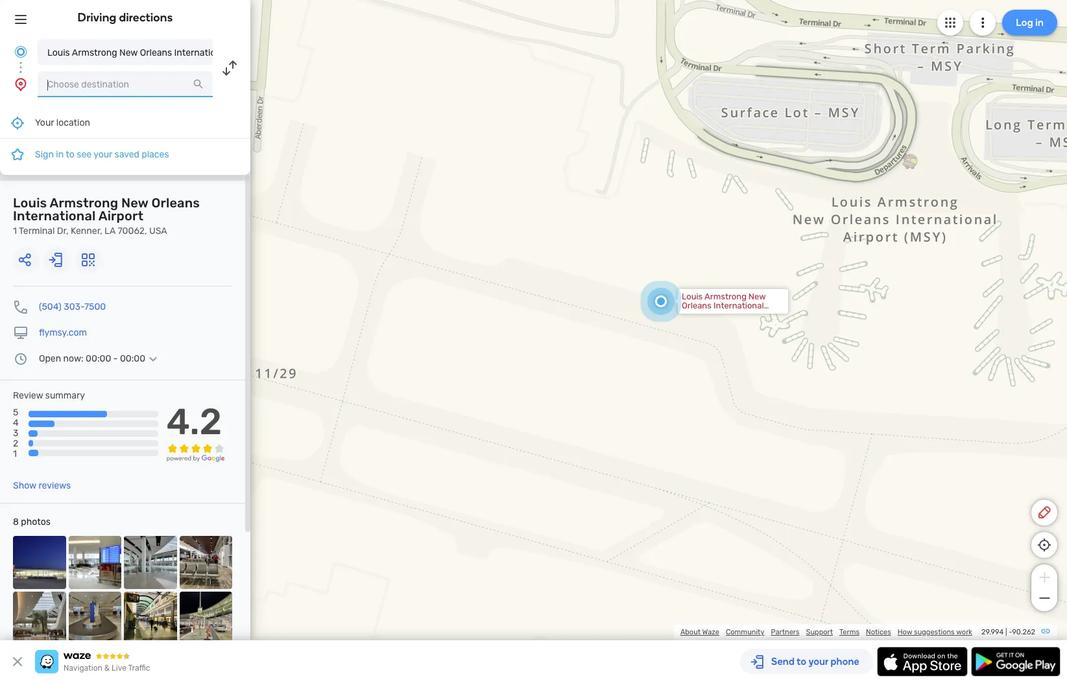 Task type: vqa. For each thing, say whether or not it's contained in the screenshot.
the bottom Bahasa
no



Task type: locate. For each thing, give the bounding box(es) containing it.
support link
[[806, 629, 833, 637]]

-
[[113, 354, 118, 365], [1009, 629, 1013, 637]]

list box
[[0, 108, 250, 175]]

1 1 from the top
[[13, 226, 17, 237]]

- left chevron down image
[[113, 354, 118, 365]]

1 horizontal spatial -
[[1009, 629, 1013, 637]]

0 vertical spatial orleans
[[140, 47, 172, 58]]

orleans inside button
[[140, 47, 172, 58]]

2 00:00 from the left
[[120, 354, 145, 365]]

7500
[[84, 302, 106, 313]]

louis right current location icon
[[47, 47, 70, 58]]

location image
[[13, 77, 29, 92]]

0 vertical spatial louis
[[47, 47, 70, 58]]

1 vertical spatial new
[[121, 195, 148, 211]]

- right | at the bottom right of page
[[1009, 629, 1013, 637]]

orleans down directions
[[140, 47, 172, 58]]

8
[[13, 517, 19, 528]]

70062,
[[118, 226, 147, 237]]

flymsy.com link
[[39, 328, 87, 339]]

2 1 from the top
[[13, 449, 17, 460]]

international inside button
[[174, 47, 228, 58]]

open
[[39, 354, 61, 365]]

terms
[[840, 629, 860, 637]]

computer image
[[13, 326, 29, 341]]

image 5 of louis armstrong new orleans international airport, kenner image
[[13, 592, 66, 645]]

louis for louis armstrong new orleans international airport 1 terminal dr, kenner, la 70062, usa
[[13, 195, 47, 211]]

louis
[[47, 47, 70, 58], [13, 195, 47, 211]]

usa
[[149, 226, 167, 237]]

1 vertical spatial louis
[[13, 195, 47, 211]]

live
[[112, 664, 126, 674]]

1 vertical spatial armstrong
[[50, 195, 118, 211]]

louis inside louis armstrong new orleans international airport 1 terminal dr, kenner, la 70062, usa
[[13, 195, 47, 211]]

1 vertical spatial international
[[13, 208, 96, 224]]

louis armstrong new orleans international airport button
[[38, 39, 260, 65]]

0 horizontal spatial international
[[13, 208, 96, 224]]

call image
[[13, 300, 29, 315]]

new up 70062,
[[121, 195, 148, 211]]

1 down "3"
[[13, 449, 17, 460]]

0 horizontal spatial -
[[113, 354, 118, 365]]

suggestions
[[914, 629, 955, 637]]

0 vertical spatial armstrong
[[72, 47, 117, 58]]

about waze link
[[681, 629, 720, 637]]

1 vertical spatial orleans
[[151, 195, 200, 211]]

international
[[174, 47, 228, 58], [13, 208, 96, 224]]

orleans for louis armstrong new orleans international airport
[[140, 47, 172, 58]]

x image
[[10, 655, 25, 670]]

1 horizontal spatial 00:00
[[120, 354, 145, 365]]

about waze community partners support terms notices how suggestions work
[[681, 629, 973, 637]]

dr,
[[57, 226, 69, 237]]

0 vertical spatial -
[[113, 354, 118, 365]]

open now: 00:00 - 00:00
[[39, 354, 145, 365]]

traffic
[[128, 664, 150, 674]]

kenner,
[[71, 226, 102, 237]]

terminal
[[19, 226, 55, 237]]

reviews
[[39, 481, 71, 492]]

image 7 of louis armstrong new orleans international airport, kenner image
[[124, 592, 177, 645]]

1 vertical spatial -
[[1009, 629, 1013, 637]]

armstrong inside louis armstrong new orleans international airport 1 terminal dr, kenner, la 70062, usa
[[50, 195, 118, 211]]

directions
[[119, 10, 173, 25]]

1 vertical spatial 1
[[13, 449, 17, 460]]

00:00
[[86, 354, 111, 365], [120, 354, 145, 365]]

airport inside louis armstrong new orleans international airport 1 terminal dr, kenner, la 70062, usa
[[98, 208, 144, 224]]

0 horizontal spatial airport
[[98, 208, 144, 224]]

zoom in image
[[1037, 570, 1053, 586]]

star image
[[10, 147, 25, 162]]

1 vertical spatial airport
[[98, 208, 144, 224]]

0 horizontal spatial louis
[[13, 195, 47, 211]]

airport for louis armstrong new orleans international airport 1 terminal dr, kenner, la 70062, usa
[[98, 208, 144, 224]]

1
[[13, 226, 17, 237], [13, 449, 17, 460]]

new inside louis armstrong new orleans international airport 1 terminal dr, kenner, la 70062, usa
[[121, 195, 148, 211]]

partners link
[[771, 629, 800, 637]]

new inside button
[[119, 47, 138, 58]]

(504) 303-7500 link
[[39, 302, 106, 313]]

armstrong
[[72, 47, 117, 58], [50, 195, 118, 211]]

new
[[119, 47, 138, 58], [121, 195, 148, 211]]

international inside louis armstrong new orleans international airport 1 terminal dr, kenner, la 70062, usa
[[13, 208, 96, 224]]

image 1 of louis armstrong new orleans international airport, kenner image
[[13, 537, 66, 590]]

airport inside button
[[230, 47, 260, 58]]

(504) 303-7500
[[39, 302, 106, 313]]

flymsy.com
[[39, 328, 87, 339]]

current location image
[[13, 44, 29, 60]]

new up choose destination text box
[[119, 47, 138, 58]]

armstrong up kenner,
[[50, 195, 118, 211]]

driving
[[78, 10, 116, 25]]

0 vertical spatial 1
[[13, 226, 17, 237]]

orleans inside louis armstrong new orleans international airport 1 terminal dr, kenner, la 70062, usa
[[151, 195, 200, 211]]

1 horizontal spatial louis
[[47, 47, 70, 58]]

image 3 of louis armstrong new orleans international airport, kenner image
[[124, 537, 177, 590]]

1 horizontal spatial international
[[174, 47, 228, 58]]

armstrong for louis armstrong new orleans international airport
[[72, 47, 117, 58]]

louis inside button
[[47, 47, 70, 58]]

orleans for louis armstrong new orleans international airport 1 terminal dr, kenner, la 70062, usa
[[151, 195, 200, 211]]

0 vertical spatial international
[[174, 47, 228, 58]]

armstrong inside button
[[72, 47, 117, 58]]

show reviews
[[13, 481, 71, 492]]

Choose destination text field
[[38, 71, 213, 97]]

orleans
[[140, 47, 172, 58], [151, 195, 200, 211]]

show
[[13, 481, 36, 492]]

link image
[[1041, 627, 1051, 637]]

0 horizontal spatial 00:00
[[86, 354, 111, 365]]

armstrong down driving
[[72, 47, 117, 58]]

la
[[105, 226, 116, 237]]

orleans up usa
[[151, 195, 200, 211]]

5 4 3 2 1
[[13, 408, 19, 460]]

1 00:00 from the left
[[86, 354, 111, 365]]

new for louis armstrong new orleans international airport
[[119, 47, 138, 58]]

1 left terminal
[[13, 226, 17, 237]]

louis up terminal
[[13, 195, 47, 211]]

29.994 | -90.262
[[982, 629, 1036, 637]]

review
[[13, 391, 43, 402]]

partners
[[771, 629, 800, 637]]

image 4 of louis armstrong new orleans international airport, kenner image
[[179, 537, 232, 590]]

0 vertical spatial new
[[119, 47, 138, 58]]

90.262
[[1013, 629, 1036, 637]]

about
[[681, 629, 701, 637]]

review summary
[[13, 391, 85, 402]]

1 horizontal spatial airport
[[230, 47, 260, 58]]

airport
[[230, 47, 260, 58], [98, 208, 144, 224]]

0 vertical spatial airport
[[230, 47, 260, 58]]



Task type: describe. For each thing, give the bounding box(es) containing it.
5
[[13, 408, 18, 419]]

image 2 of louis armstrong new orleans international airport, kenner image
[[68, 537, 121, 590]]

1 inside 5 4 3 2 1
[[13, 449, 17, 460]]

how suggestions work link
[[898, 629, 973, 637]]

image 8 of louis armstrong new orleans international airport, kenner image
[[179, 592, 232, 645]]

louis for louis armstrong new orleans international airport
[[47, 47, 70, 58]]

29.994
[[982, 629, 1004, 637]]

navigation & live traffic
[[64, 664, 150, 674]]

international for louis armstrong new orleans international airport 1 terminal dr, kenner, la 70062, usa
[[13, 208, 96, 224]]

4
[[13, 418, 19, 429]]

zoom out image
[[1037, 591, 1053, 607]]

louis armstrong new orleans international airport 1 terminal dr, kenner, la 70062, usa
[[13, 195, 200, 237]]

image 6 of louis armstrong new orleans international airport, kenner image
[[68, 592, 121, 645]]

3
[[13, 428, 18, 440]]

|
[[1006, 629, 1007, 637]]

2
[[13, 439, 18, 450]]

(504)
[[39, 302, 62, 313]]

now:
[[63, 354, 84, 365]]

driving directions
[[78, 10, 173, 25]]

notices
[[866, 629, 891, 637]]

clock image
[[13, 352, 29, 367]]

recenter image
[[10, 115, 25, 131]]

terms link
[[840, 629, 860, 637]]

open now: 00:00 - 00:00 button
[[39, 354, 161, 365]]

support
[[806, 629, 833, 637]]

photos
[[21, 517, 50, 528]]

&
[[104, 664, 110, 674]]

notices link
[[866, 629, 891, 637]]

summary
[[45, 391, 85, 402]]

community link
[[726, 629, 765, 637]]

8 photos
[[13, 517, 50, 528]]

armstrong for louis armstrong new orleans international airport 1 terminal dr, kenner, la 70062, usa
[[50, 195, 118, 211]]

community
[[726, 629, 765, 637]]

new for louis armstrong new orleans international airport 1 terminal dr, kenner, la 70062, usa
[[121, 195, 148, 211]]

303-
[[64, 302, 84, 313]]

pencil image
[[1037, 506, 1053, 521]]

navigation
[[64, 664, 102, 674]]

international for louis armstrong new orleans international airport
[[174, 47, 228, 58]]

airport for louis armstrong new orleans international airport
[[230, 47, 260, 58]]

waze
[[703, 629, 720, 637]]

how
[[898, 629, 913, 637]]

work
[[957, 629, 973, 637]]

4.2
[[167, 401, 222, 444]]

louis armstrong new orleans international airport
[[47, 47, 260, 58]]

1 inside louis armstrong new orleans international airport 1 terminal dr, kenner, la 70062, usa
[[13, 226, 17, 237]]

chevron down image
[[145, 354, 161, 365]]



